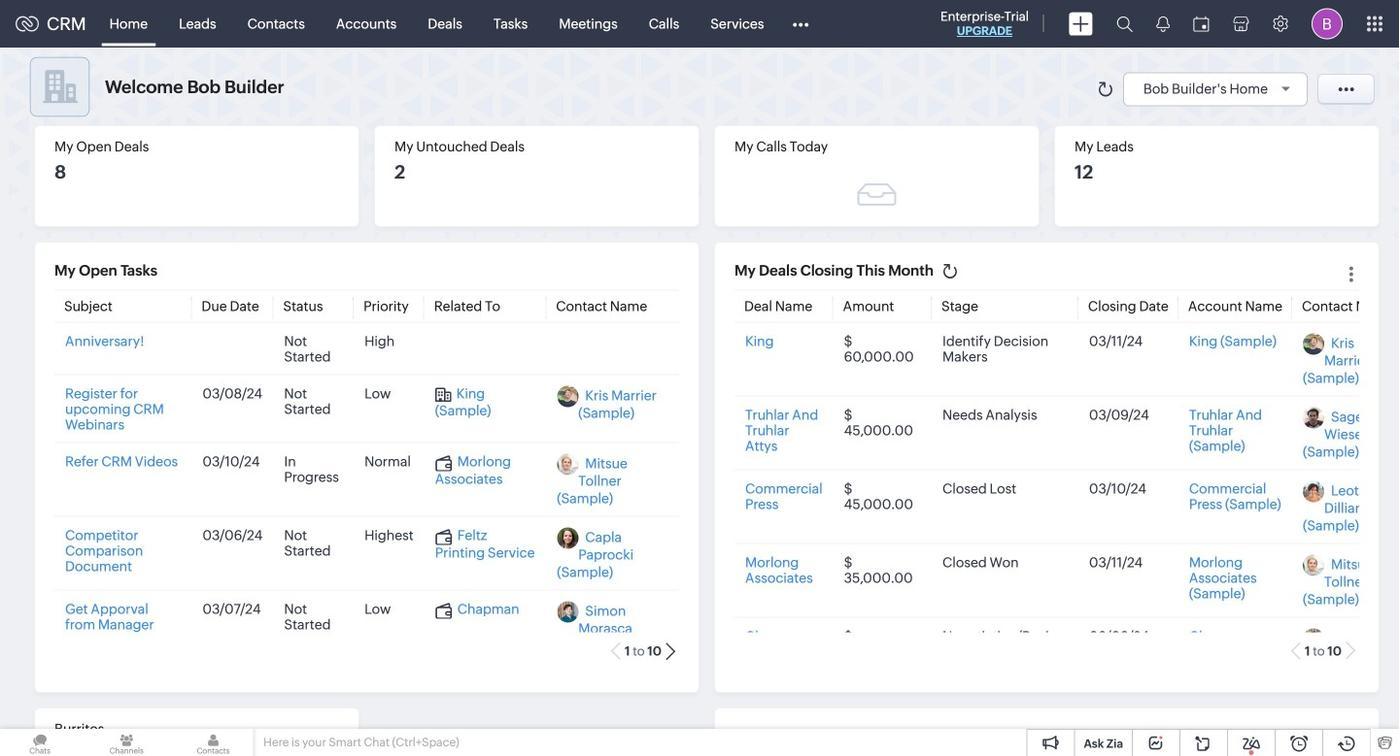 Task type: describe. For each thing, give the bounding box(es) containing it.
create menu element
[[1057, 0, 1105, 47]]

profile image
[[1312, 8, 1343, 39]]

Other Modules field
[[780, 8, 821, 39]]

search image
[[1116, 16, 1133, 32]]



Task type: vqa. For each thing, say whether or not it's contained in the screenshot.
SEARCH element
yes



Task type: locate. For each thing, give the bounding box(es) containing it.
calendar image
[[1193, 16, 1210, 32]]

profile element
[[1300, 0, 1354, 47]]

chats image
[[0, 730, 80, 757]]

channels image
[[87, 730, 167, 757]]

create menu image
[[1069, 12, 1093, 35]]

signals element
[[1145, 0, 1182, 48]]

search element
[[1105, 0, 1145, 48]]

signals image
[[1156, 16, 1170, 32]]

logo image
[[16, 16, 39, 32]]

contacts image
[[173, 730, 253, 757]]



